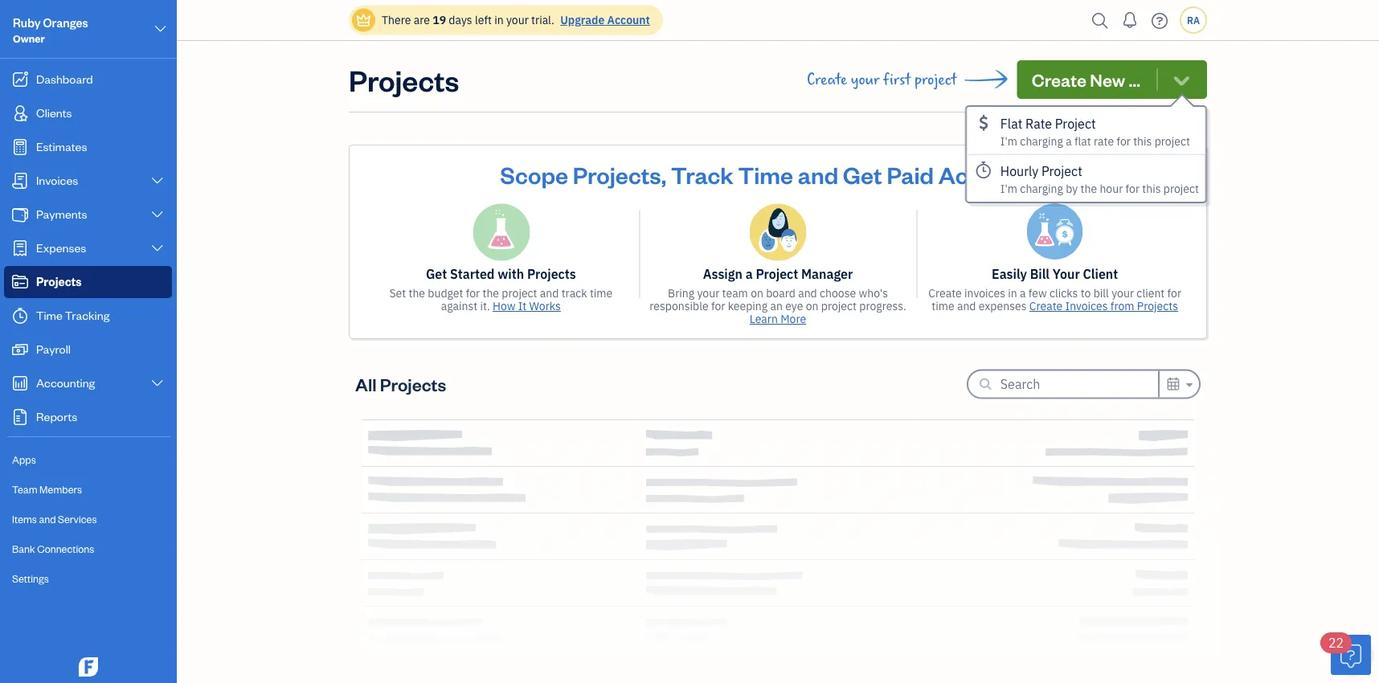 Task type: locate. For each thing, give the bounding box(es) containing it.
for inside assign a project manager bring your team on board and choose who's responsible for keeping an eye on project progress. learn more
[[711, 299, 725, 313]]

and right board
[[798, 286, 817, 301]]

0 horizontal spatial a
[[746, 266, 753, 283]]

a left the flat
[[1066, 133, 1072, 148]]

left
[[475, 12, 492, 27]]

scope
[[500, 159, 568, 189]]

charging down rate
[[1020, 133, 1063, 148]]

0 vertical spatial this
[[1133, 133, 1152, 148]]

bill
[[1030, 266, 1050, 283]]

for right hour
[[1126, 181, 1140, 196]]

1 vertical spatial a
[[746, 266, 753, 283]]

the right set
[[409, 286, 425, 301]]

expenses
[[36, 240, 86, 255]]

1 horizontal spatial on
[[806, 299, 819, 313]]

owner
[[13, 32, 45, 45]]

time
[[738, 159, 793, 189], [36, 307, 63, 323]]

a up team
[[746, 266, 753, 283]]

project
[[915, 71, 957, 88], [1155, 133, 1190, 148], [1164, 181, 1199, 196], [502, 286, 537, 301], [821, 299, 857, 313]]

2 charging from the top
[[1020, 181, 1063, 196]]

chevron large down image for accounting
[[150, 377, 165, 390]]

1 vertical spatial get
[[426, 266, 447, 283]]

caretdown image
[[1184, 375, 1193, 394]]

1 horizontal spatial a
[[1020, 286, 1026, 301]]

assign a project manager image
[[749, 203, 807, 261]]

payroll link
[[4, 334, 172, 366]]

and left the track
[[540, 286, 559, 301]]

2 vertical spatial project
[[756, 266, 798, 283]]

time inside set the budget for the project and track time against it.
[[590, 286, 613, 301]]

payments link
[[4, 199, 172, 231]]

and inside create invoices in a few clicks to bill your client for time and expenses
[[957, 299, 976, 313]]

bank connections link
[[4, 535, 172, 563]]

budget
[[428, 286, 463, 301]]

your down assign
[[697, 286, 720, 301]]

calendar image
[[1166, 374, 1181, 393]]

account
[[607, 12, 650, 27]]

your right the bill
[[1112, 286, 1134, 301]]

0 vertical spatial get
[[843, 159, 882, 189]]

0 vertical spatial in
[[494, 12, 504, 27]]

it.
[[480, 299, 490, 313]]

1 horizontal spatial invoices
[[1065, 299, 1108, 313]]

ruby oranges owner
[[13, 15, 88, 45]]

easily bill your client image
[[1027, 203, 1083, 260]]

projects down there
[[349, 60, 459, 98]]

chevron large down image
[[150, 242, 165, 255]]

on right team
[[751, 286, 764, 301]]

project up the flat
[[1055, 115, 1096, 132]]

get up budget
[[426, 266, 447, 283]]

it
[[518, 299, 527, 313]]

project down with
[[502, 286, 537, 301]]

dashboard
[[36, 71, 93, 86]]

create up rate
[[1032, 68, 1087, 91]]

money image
[[10, 342, 30, 358]]

crown image
[[355, 12, 372, 29]]

project up board
[[756, 266, 798, 283]]

create left first
[[807, 71, 847, 88]]

in down "easily"
[[1008, 286, 1017, 301]]

a inside assign a project manager bring your team on board and choose who's responsible for keeping an eye on project progress. learn more
[[746, 266, 753, 283]]

1 vertical spatial invoices
[[1065, 299, 1108, 313]]

create for create invoices in a few clicks to bill your client for time and expenses
[[929, 286, 962, 301]]

0 vertical spatial project
[[1055, 115, 1096, 132]]

dashboard link
[[4, 63, 172, 96]]

get left paid
[[843, 159, 882, 189]]

ra button
[[1180, 6, 1207, 34]]

create for create new …
[[1032, 68, 1087, 91]]

in inside create invoices in a few clicks to bill your client for time and expenses
[[1008, 286, 1017, 301]]

0 horizontal spatial time
[[590, 286, 613, 301]]

1 vertical spatial in
[[1008, 286, 1017, 301]]

chevron large down image
[[153, 19, 168, 39], [150, 174, 165, 187], [150, 208, 165, 221], [150, 377, 165, 390]]

your left trial.
[[506, 12, 529, 27]]

project down manager
[[821, 299, 857, 313]]

1 i'm from the top
[[1001, 133, 1018, 148]]

and left expenses
[[957, 299, 976, 313]]

reports
[[36, 409, 77, 424]]

create invoices in a few clicks to bill your client for time and expenses
[[929, 286, 1182, 313]]

this right rate
[[1133, 133, 1152, 148]]

1 horizontal spatial the
[[483, 286, 499, 301]]

payments
[[36, 206, 87, 221]]

clients link
[[4, 97, 172, 129]]

for right rate
[[1117, 133, 1131, 148]]

22
[[1329, 635, 1344, 651]]

estimate image
[[10, 139, 30, 155]]

Search text field
[[1001, 371, 1158, 397]]

1 horizontal spatial time
[[932, 299, 955, 313]]

projects
[[349, 60, 459, 98], [527, 266, 576, 283], [36, 274, 82, 289], [1137, 299, 1178, 313], [380, 373, 446, 395]]

upgrade account link
[[557, 12, 650, 27]]

ra
[[1187, 14, 1200, 27]]

the inside hourly project i'm charging by the hour for this project
[[1081, 181, 1097, 196]]

team
[[12, 483, 37, 496]]

…
[[1129, 68, 1141, 91]]

create left invoices
[[929, 286, 962, 301]]

1 vertical spatial charging
[[1020, 181, 1063, 196]]

apps
[[12, 453, 36, 466]]

and inside assign a project manager bring your team on board and choose who's responsible for keeping an eye on project progress. learn more
[[798, 286, 817, 301]]

charging down hourly
[[1020, 181, 1063, 196]]

flat rate project i'm charging a flat rate for this project
[[1001, 115, 1190, 148]]

projects down expenses
[[36, 274, 82, 289]]

project down chevrondown icon
[[1155, 133, 1190, 148]]

your inside assign a project manager bring your team on board and choose who's responsible for keeping an eye on project progress. learn more
[[697, 286, 720, 301]]

a inside create invoices in a few clicks to bill your client for time and expenses
[[1020, 286, 1026, 301]]

search image
[[1087, 8, 1113, 33]]

started
[[450, 266, 495, 283]]

0 vertical spatial i'm
[[1001, 133, 1018, 148]]

0 horizontal spatial in
[[494, 12, 504, 27]]

your
[[506, 12, 529, 27], [851, 71, 880, 88], [697, 286, 720, 301], [1112, 286, 1134, 301]]

for left it.
[[466, 286, 480, 301]]

on right eye
[[806, 299, 819, 313]]

resource center badge image
[[1331, 635, 1371, 675]]

your inside create invoices in a few clicks to bill your client for time and expenses
[[1112, 286, 1134, 301]]

and right items
[[39, 512, 56, 526]]

get started with projects
[[426, 266, 576, 283]]

get started with projects image
[[472, 203, 530, 261]]

invoices
[[36, 172, 78, 188], [1065, 299, 1108, 313]]

1 horizontal spatial in
[[1008, 286, 1017, 301]]

an
[[770, 299, 783, 313]]

rate
[[1094, 133, 1114, 148]]

charging inside flat rate project i'm charging a flat rate for this project
[[1020, 133, 1063, 148]]

project inside assign a project manager bring your team on board and choose who's responsible for keeping an eye on project progress. learn more
[[756, 266, 798, 283]]

create inside create invoices in a few clicks to bill your client for time and expenses
[[929, 286, 962, 301]]

project up by
[[1042, 163, 1082, 180]]

chevron large down image inside accounting 'link'
[[150, 377, 165, 390]]

create inside create new … 'dropdown button'
[[1032, 68, 1087, 91]]

the down get started with projects
[[483, 286, 499, 301]]

time up assign a project manager image
[[738, 159, 793, 189]]

project right hour
[[1164, 181, 1199, 196]]

projects link
[[4, 266, 172, 298]]

with
[[498, 266, 524, 283]]

easily bill your client
[[992, 266, 1118, 283]]

project inside assign a project manager bring your team on board and choose who's responsible for keeping an eye on project progress. learn more
[[821, 299, 857, 313]]

for
[[1117, 133, 1131, 148], [1126, 181, 1140, 196], [466, 286, 480, 301], [1167, 286, 1182, 301], [711, 299, 725, 313]]

learn
[[750, 311, 778, 326]]

estimates link
[[4, 131, 172, 163]]

projects inside 'projects' link
[[36, 274, 82, 289]]

2 i'm from the top
[[1001, 181, 1018, 196]]

this right hour
[[1142, 181, 1161, 196]]

project inside flat rate project i'm charging a flat rate for this project
[[1055, 115, 1096, 132]]

i'm down hourly
[[1001, 181, 1018, 196]]

1 vertical spatial project
[[1042, 163, 1082, 180]]

assign
[[703, 266, 743, 283]]

create down bill
[[1029, 299, 1063, 313]]

2 vertical spatial a
[[1020, 286, 1026, 301]]

bill
[[1094, 286, 1109, 301]]

0 vertical spatial invoices
[[36, 172, 78, 188]]

items and services link
[[4, 506, 172, 534]]

time right the track
[[590, 286, 613, 301]]

2 horizontal spatial a
[[1066, 133, 1072, 148]]

time right timer image
[[36, 307, 63, 323]]

items and services
[[12, 512, 97, 526]]

time left invoices
[[932, 299, 955, 313]]

projects,
[[573, 159, 667, 189]]

dashboard image
[[10, 72, 30, 88]]

works
[[529, 299, 561, 313]]

project image
[[10, 274, 30, 290]]

hourly project i'm charging by the hour for this project
[[1001, 163, 1199, 196]]

a
[[1066, 133, 1072, 148], [746, 266, 753, 283], [1020, 286, 1026, 301]]

on
[[751, 286, 764, 301], [806, 299, 819, 313]]

team members
[[12, 483, 82, 496]]

i'm
[[1001, 133, 1018, 148], [1001, 181, 1018, 196]]

1 vertical spatial i'm
[[1001, 181, 1018, 196]]

charging
[[1020, 133, 1063, 148], [1020, 181, 1063, 196]]

create for create your first project
[[807, 71, 847, 88]]

0 horizontal spatial time
[[36, 307, 63, 323]]

and up assign a project manager image
[[798, 159, 838, 189]]

notifications image
[[1117, 4, 1143, 36]]

invoices inside the main element
[[36, 172, 78, 188]]

i'm down flat
[[1001, 133, 1018, 148]]

0 horizontal spatial invoices
[[36, 172, 78, 188]]

0 vertical spatial a
[[1066, 133, 1072, 148]]

create your first project
[[807, 71, 957, 88]]

reports link
[[4, 401, 172, 433]]

2 horizontal spatial the
[[1081, 181, 1097, 196]]

for right client
[[1167, 286, 1182, 301]]

main element
[[0, 0, 217, 683]]

i'm inside flat rate project i'm charging a flat rate for this project
[[1001, 133, 1018, 148]]

payment image
[[10, 207, 30, 223]]

manager
[[801, 266, 853, 283]]

1 charging from the top
[[1020, 133, 1063, 148]]

the right by
[[1081, 181, 1097, 196]]

1 vertical spatial time
[[36, 307, 63, 323]]

bank connections
[[12, 542, 94, 555]]

a left few
[[1020, 286, 1026, 301]]

in right left
[[494, 12, 504, 27]]

and inside set the budget for the project and track time against it.
[[540, 286, 559, 301]]

eye
[[785, 299, 803, 313]]

0 vertical spatial time
[[738, 159, 793, 189]]

a inside flat rate project i'm charging a flat rate for this project
[[1066, 133, 1072, 148]]

tracking
[[65, 307, 110, 323]]

for left keeping
[[711, 299, 725, 313]]

projects right from
[[1137, 299, 1178, 313]]

few
[[1029, 286, 1047, 301]]

this
[[1133, 133, 1152, 148], [1142, 181, 1161, 196]]

0 vertical spatial charging
[[1020, 133, 1063, 148]]

1 vertical spatial this
[[1142, 181, 1161, 196]]

from
[[1111, 299, 1134, 313]]



Task type: describe. For each thing, give the bounding box(es) containing it.
client
[[1083, 266, 1118, 283]]

progress.
[[859, 299, 906, 313]]

days
[[449, 12, 472, 27]]

i'm inside hourly project i'm charging by the hour for this project
[[1001, 181, 1018, 196]]

paid
[[887, 159, 934, 189]]

rate
[[1026, 115, 1052, 132]]

chevron large down image for payments
[[150, 208, 165, 221]]

create for create invoices from projects
[[1029, 299, 1063, 313]]

expenses
[[979, 299, 1027, 313]]

trial.
[[531, 12, 554, 27]]

report image
[[10, 409, 30, 425]]

this inside hourly project i'm charging by the hour for this project
[[1142, 181, 1161, 196]]

projects up the track
[[527, 266, 576, 283]]

timer image
[[10, 308, 30, 324]]

how it works
[[493, 299, 561, 313]]

client image
[[10, 105, 30, 121]]

keeping
[[728, 299, 768, 313]]

accounting
[[36, 375, 95, 390]]

board
[[766, 286, 796, 301]]

payroll
[[36, 341, 71, 356]]

project right first
[[915, 71, 957, 88]]

track
[[562, 286, 587, 301]]

1 horizontal spatial time
[[738, 159, 793, 189]]

charging inside hourly project i'm charging by the hour for this project
[[1020, 181, 1063, 196]]

for inside flat rate project i'm charging a flat rate for this project
[[1117, 133, 1131, 148]]

chart image
[[10, 375, 30, 391]]

who's
[[859, 286, 888, 301]]

time inside the main element
[[36, 307, 63, 323]]

0 horizontal spatial get
[[426, 266, 447, 283]]

more
[[781, 311, 806, 326]]

this inside flat rate project i'm charging a flat rate for this project
[[1133, 133, 1152, 148]]

hour
[[1100, 181, 1123, 196]]

go to help image
[[1147, 8, 1173, 33]]

upgrade
[[560, 12, 605, 27]]

flat
[[1001, 115, 1023, 132]]

responsible
[[650, 299, 709, 313]]

projects right all
[[380, 373, 446, 395]]

time tracking
[[36, 307, 110, 323]]

0 horizontal spatial the
[[409, 286, 425, 301]]

there
[[382, 12, 411, 27]]

assign a project manager bring your team on board and choose who's responsible for keeping an eye on project progress. learn more
[[650, 266, 906, 326]]

for inside create invoices in a few clicks to bill your client for time and expenses
[[1167, 286, 1182, 301]]

project for manager
[[756, 266, 798, 283]]

chevron large down image for invoices
[[150, 174, 165, 187]]

scope projects, track time and get paid accurately
[[500, 159, 1056, 189]]

client
[[1137, 286, 1165, 301]]

project inside set the budget for the project and track time against it.
[[502, 286, 537, 301]]

set the budget for the project and track time against it.
[[389, 286, 613, 313]]

expenses link
[[4, 232, 172, 264]]

invoices link
[[4, 165, 172, 197]]

freshbooks image
[[76, 657, 101, 677]]

choose
[[820, 286, 856, 301]]

hourly
[[1001, 163, 1039, 180]]

invoices
[[965, 286, 1005, 301]]

by
[[1066, 181, 1078, 196]]

accounting link
[[4, 367, 172, 399]]

for inside set the budget for the project and track time against it.
[[466, 286, 480, 301]]

first
[[883, 71, 911, 88]]

members
[[39, 483, 82, 496]]

project inside flat rate project i'm charging a flat rate for this project
[[1155, 133, 1190, 148]]

to
[[1081, 286, 1091, 301]]

services
[[58, 512, 97, 526]]

all
[[355, 373, 377, 395]]

for inside hourly project i'm charging by the hour for this project
[[1126, 181, 1140, 196]]

flat
[[1075, 133, 1091, 148]]

there are 19 days left in your trial. upgrade account
[[382, 12, 650, 27]]

accurately
[[939, 159, 1056, 189]]

all projects
[[355, 373, 446, 395]]

0 horizontal spatial on
[[751, 286, 764, 301]]

apps link
[[4, 446, 172, 474]]

1 horizontal spatial get
[[843, 159, 882, 189]]

set
[[389, 286, 406, 301]]

invoice image
[[10, 173, 30, 189]]

easily
[[992, 266, 1027, 283]]

against
[[441, 299, 478, 313]]

create new …
[[1032, 68, 1141, 91]]

and inside the main element
[[39, 512, 56, 526]]

clients
[[36, 105, 72, 120]]

project inside hourly project i'm charging by the hour for this project
[[1042, 163, 1082, 180]]

project for i'm
[[1055, 115, 1096, 132]]

are
[[414, 12, 430, 27]]

19
[[433, 12, 446, 27]]

bring
[[668, 286, 695, 301]]

new
[[1090, 68, 1125, 91]]

create invoices from projects
[[1029, 299, 1178, 313]]

chevrondown image
[[1171, 68, 1193, 91]]

team
[[722, 286, 748, 301]]

items
[[12, 512, 37, 526]]

project inside hourly project i'm charging by the hour for this project
[[1164, 181, 1199, 196]]

ruby
[[13, 15, 41, 30]]

track
[[671, 159, 734, 189]]

settings
[[12, 572, 49, 585]]

time inside create invoices in a few clicks to bill your client for time and expenses
[[932, 299, 955, 313]]

clicks
[[1050, 286, 1078, 301]]

your left first
[[851, 71, 880, 88]]

oranges
[[43, 15, 88, 30]]

time tracking link
[[4, 300, 172, 332]]

expense image
[[10, 240, 30, 256]]

22 button
[[1321, 633, 1371, 675]]



Task type: vqa. For each thing, say whether or not it's contained in the screenshot.
the automatically
no



